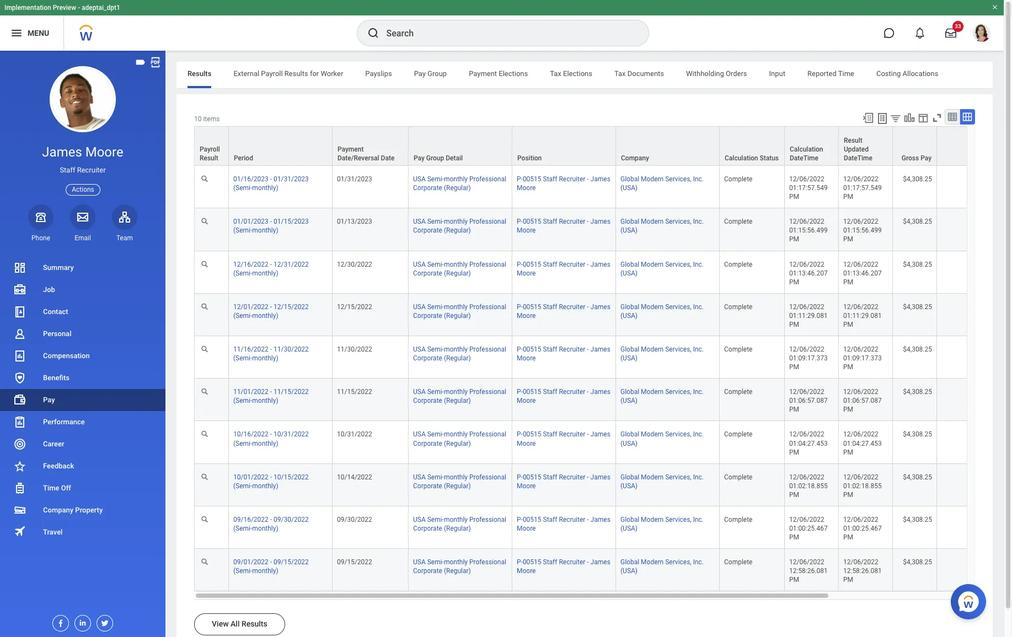 Task type: vqa. For each thing, say whether or not it's contained in the screenshot.


Task type: locate. For each thing, give the bounding box(es) containing it.
off
[[61, 484, 71, 492]]

1 vertical spatial company
[[43, 506, 73, 515]]

(semi- inside 01/16/2023 - 01/31/2023 (semi-monthly)
[[233, 184, 252, 192]]

0 horizontal spatial 12:58:26.081
[[789, 568, 828, 575]]

2 $4,308.25 from the top
[[903, 218, 932, 226]]

11/01/2022
[[233, 388, 268, 396]]

pay group detail
[[414, 154, 463, 162]]

4 services, from the top
[[665, 303, 691, 311]]

global modern services, inc. (usa)
[[620, 175, 704, 192], [620, 218, 704, 235], [620, 261, 704, 277], [620, 303, 704, 320], [620, 346, 704, 362], [620, 388, 704, 405], [620, 431, 704, 448], [620, 474, 704, 490], [620, 516, 704, 533], [620, 559, 704, 575]]

4 modern from the top
[[641, 303, 664, 311]]

10 complete from the top
[[724, 559, 753, 567]]

01/31/2023 down date/reversal
[[337, 175, 372, 183]]

justify image
[[10, 26, 23, 40]]

12/15/2022 down 12/30/2022
[[337, 303, 372, 311]]

monthly) inside 01/16/2023 - 01/31/2023 (semi-monthly)
[[252, 184, 278, 192]]

- inside 01/01/2023 - 01/15/2023 (semi-monthly)
[[270, 218, 272, 226]]

period
[[234, 154, 253, 162]]

position column header
[[512, 126, 616, 167]]

monthly for 01/31/2023
[[444, 175, 468, 183]]

00515 for 01/13/2023
[[523, 218, 541, 226]]

benefits image
[[13, 372, 26, 385]]

7 professional from the top
[[469, 431, 506, 439]]

0 vertical spatial result
[[844, 137, 862, 145]]

9 row from the top
[[194, 464, 1012, 507]]

payment down search workday search box
[[469, 69, 497, 78]]

travel
[[43, 528, 63, 537]]

3 usa semi-monthly professional corporate (regular) link from the top
[[413, 258, 506, 277]]

1 horizontal spatial calculation
[[790, 146, 823, 153]]

$4,308.25 for 12/06/2022 12:58:26.081 pm
[[903, 559, 932, 567]]

0 horizontal spatial 01:06:57.087
[[789, 397, 828, 405]]

8 inc. from the top
[[693, 474, 704, 481]]

monthly) down 10/16/2022
[[252, 440, 278, 448]]

6 corporate from the top
[[413, 397, 442, 405]]

0 horizontal spatial 12/06/2022 12:58:26.081 pm
[[789, 559, 829, 584]]

5 global modern services, inc. (usa) from the top
[[620, 346, 704, 362]]

8 monthly from the top
[[444, 474, 468, 481]]

0 horizontal spatial 01:17:57.549
[[789, 184, 828, 192]]

1 01:02:18.855 from the left
[[789, 482, 828, 490]]

moore for 10/31/2022
[[517, 440, 536, 448]]

0 vertical spatial payroll
[[261, 69, 283, 78]]

payment up date/reversal
[[338, 146, 364, 153]]

time right reported
[[838, 69, 854, 78]]

1 horizontal spatial results
[[242, 620, 267, 629]]

00515 for 10/31/2022
[[523, 431, 541, 439]]

(semi- inside '12/01/2022 - 12/15/2022 (semi-monthly)'
[[233, 312, 252, 320]]

(regular) for 10/14/2022
[[444, 482, 471, 490]]

row containing 01/01/2023 - 01/15/2023 (semi-monthly)
[[194, 209, 1012, 251]]

0 horizontal spatial 12/06/2022 01:11:29.081 pm
[[789, 303, 829, 329]]

10/16/2022 - 10/31/2022 (semi-monthly) link
[[233, 429, 309, 448]]

1 corporate from the top
[[413, 184, 442, 192]]

staff inside navigation pane region
[[60, 166, 75, 174]]

10/31/2022 up 10/14/2022
[[337, 431, 372, 439]]

1 vertical spatial payment
[[338, 146, 364, 153]]

p-
[[517, 175, 523, 183], [517, 218, 523, 226], [517, 261, 523, 268], [517, 303, 523, 311], [517, 346, 523, 354], [517, 388, 523, 396], [517, 431, 523, 439], [517, 474, 523, 481], [517, 516, 523, 524], [517, 559, 523, 567]]

summary image
[[13, 261, 26, 275]]

$4,308.25 for 12/06/2022 01:11:29.081 pm
[[903, 303, 932, 311]]

export to worksheets image
[[876, 112, 889, 125]]

3 global from the top
[[620, 261, 639, 268]]

0 horizontal spatial 01:02:18.855
[[789, 482, 828, 490]]

row containing 12/16/2022 - 12/31/2022 (semi-monthly)
[[194, 251, 1012, 294]]

(semi- inside 10/16/2022 - 10/31/2022 (semi-monthly)
[[233, 440, 252, 448]]

09/30/2022 down 10/14/2022
[[337, 516, 372, 524]]

facebook image
[[53, 616, 65, 628]]

p- for 11/30/2022
[[517, 346, 523, 354]]

monthly) inside 09/16/2022 - 09/30/2022 (semi-monthly)
[[252, 525, 278, 533]]

external
[[234, 69, 259, 78]]

9 corporate from the top
[[413, 525, 442, 533]]

monthly for 01/13/2023
[[444, 218, 468, 226]]

(semi- down 12/16/2022
[[233, 269, 252, 277]]

1 horizontal spatial payment
[[469, 69, 497, 78]]

monthly) down 10/01/2022
[[252, 482, 278, 490]]

pay inside pay link
[[43, 396, 55, 404]]

1 $4,308.25 from the top
[[903, 175, 932, 183]]

1 modern from the top
[[641, 175, 664, 183]]

moore for 12/30/2022
[[517, 269, 536, 277]]

modern for 12/06/2022 01:17:57.549 pm
[[641, 175, 664, 183]]

9 p-00515 staff recruiter - james moore link from the top
[[517, 514, 610, 533]]

8 p-00515 staff recruiter - james moore from the top
[[517, 474, 610, 490]]

datetime inside calculation datetime
[[790, 154, 818, 162]]

calculation left the updated
[[790, 146, 823, 153]]

6 global from the top
[[620, 388, 639, 396]]

usa for 11/30/2022
[[413, 346, 426, 354]]

9 global modern services, inc. (usa) from the top
[[620, 516, 704, 533]]

1 horizontal spatial datetime
[[844, 154, 873, 162]]

10 inc. from the top
[[693, 559, 704, 567]]

00515 for 11/15/2022
[[523, 388, 541, 396]]

(regular) for 12/15/2022
[[444, 312, 471, 320]]

monthly) for 10/01/2022
[[252, 482, 278, 490]]

calculation
[[790, 146, 823, 153], [725, 154, 758, 162]]

1 horizontal spatial 12/06/2022 01:15:56.499 pm
[[843, 218, 883, 243]]

(usa)
[[620, 184, 638, 192], [620, 227, 638, 235], [620, 269, 638, 277], [620, 312, 638, 320], [620, 355, 638, 362], [620, 397, 638, 405], [620, 440, 638, 448], [620, 482, 638, 490], [620, 525, 638, 533], [620, 568, 638, 575]]

monthly) down 09/16/2022 at left
[[252, 525, 278, 533]]

services,
[[665, 175, 691, 183], [665, 218, 691, 226], [665, 261, 691, 268], [665, 303, 691, 311], [665, 346, 691, 354], [665, 388, 691, 396], [665, 431, 691, 439], [665, 474, 691, 481], [665, 516, 691, 524], [665, 559, 691, 567]]

monthly) down 09/01/2022
[[252, 568, 278, 575]]

1 horizontal spatial 12:58:26.081
[[843, 568, 882, 575]]

payroll result column header
[[194, 126, 229, 167]]

tax elections
[[550, 69, 592, 78]]

usa semi-monthly professional corporate (regular) for 10/31/2022
[[413, 431, 506, 448]]

01/31/2023 down the period column header
[[274, 175, 309, 183]]

recruiter
[[77, 166, 106, 174], [559, 175, 585, 183], [559, 218, 585, 226], [559, 261, 585, 268], [559, 303, 585, 311], [559, 346, 585, 354], [559, 388, 585, 396], [559, 431, 585, 439], [559, 474, 585, 481], [559, 516, 585, 524], [559, 559, 585, 567]]

row containing result updated datetime
[[194, 126, 1012, 167]]

payroll right external
[[261, 69, 283, 78]]

1 horizontal spatial 01:02:18.855
[[843, 482, 882, 490]]

profile logan mcneil image
[[973, 24, 991, 44]]

usa semi-monthly professional corporate (regular) link
[[413, 173, 506, 192], [413, 216, 506, 235], [413, 258, 506, 277], [413, 301, 506, 320], [413, 344, 506, 362], [413, 386, 506, 405], [413, 429, 506, 448], [413, 471, 506, 490], [413, 514, 506, 533], [413, 557, 506, 575]]

1 vertical spatial payroll
[[200, 146, 220, 153]]

1 horizontal spatial 09/15/2022
[[337, 559, 372, 567]]

1 horizontal spatial 09/30/2022
[[337, 516, 372, 524]]

00515 for 09/15/2022
[[523, 559, 541, 567]]

james for 09/15/2022
[[590, 559, 610, 567]]

9 usa from the top
[[413, 516, 426, 524]]

monthly) down 12/01/2022
[[252, 312, 278, 320]]

p-00515 staff recruiter - james moore link for 11/15/2022
[[517, 386, 610, 405]]

7 p- from the top
[[517, 431, 523, 439]]

0 horizontal spatial company
[[43, 506, 73, 515]]

5 inc. from the top
[[693, 346, 704, 354]]

services, for 12/06/2022 01:15:56.499 pm
[[665, 218, 691, 226]]

7 usa semi-monthly professional corporate (regular) link from the top
[[413, 429, 506, 448]]

1 horizontal spatial 10/31/2022
[[337, 431, 372, 439]]

all
[[231, 620, 240, 629]]

9 (semi- from the top
[[233, 525, 252, 533]]

3 (regular) from the top
[[444, 269, 471, 277]]

actions button
[[66, 184, 100, 196]]

3 p-00515 staff recruiter - james moore link from the top
[[517, 258, 610, 277]]

8 00515 from the top
[[523, 474, 541, 481]]

(semi- inside 09/16/2022 - 09/30/2022 (semi-monthly)
[[233, 525, 252, 533]]

(semi- down 01/01/2023
[[233, 227, 252, 235]]

1 horizontal spatial 12/06/2022 01:17:57.549 pm
[[843, 175, 883, 201]]

email button
[[70, 204, 95, 243]]

1 horizontal spatial result
[[844, 137, 862, 145]]

0 horizontal spatial elections
[[499, 69, 528, 78]]

career link
[[0, 433, 165, 456]]

semi- for 09/15/2022
[[427, 559, 444, 567]]

0 horizontal spatial time
[[43, 484, 59, 492]]

1 horizontal spatial 01:06:57.087
[[843, 397, 882, 405]]

- inside 09/16/2022 - 09/30/2022 (semi-monthly)
[[270, 516, 272, 524]]

7 global modern services, inc. (usa) from the top
[[620, 431, 704, 448]]

01:17:57.549 down calculation datetime
[[789, 184, 828, 192]]

payroll down items
[[200, 146, 220, 153]]

(regular) for 10/31/2022
[[444, 440, 471, 448]]

0 horizontal spatial 10/31/2022
[[274, 431, 309, 439]]

search image
[[366, 26, 380, 40]]

(semi- inside 12/16/2022 - 12/31/2022 (semi-monthly)
[[233, 269, 252, 277]]

monthly) inside 01/01/2023 - 01/15/2023 (semi-monthly)
[[252, 227, 278, 235]]

monthly) inside 10/16/2022 - 10/31/2022 (semi-monthly)
[[252, 440, 278, 448]]

personal link
[[0, 323, 165, 345]]

calculation inside column header
[[725, 154, 758, 162]]

1 horizontal spatial 12/15/2022
[[337, 303, 372, 311]]

inc. for 12/06/2022 01:15:56.499 pm
[[693, 218, 704, 226]]

(semi- inside 11/01/2022 - 11/15/2022 (semi-monthly)
[[233, 397, 252, 405]]

1 complete from the top
[[724, 175, 753, 183]]

0 horizontal spatial 09/30/2022
[[274, 516, 309, 524]]

1 horizontal spatial 12/06/2022 01:00:25.467 pm
[[843, 516, 883, 542]]

9 global modern services, inc. (usa) link from the top
[[620, 514, 704, 533]]

mail image
[[76, 211, 89, 224]]

1 vertical spatial time
[[43, 484, 59, 492]]

benefits link
[[0, 367, 165, 389]]

6 modern from the top
[[641, 388, 664, 396]]

result
[[844, 137, 862, 145], [200, 154, 218, 162]]

pay group detail column header
[[409, 126, 512, 167]]

09/01/2022 - 09/15/2022 (semi-monthly)
[[233, 559, 309, 575]]

recruiter for 11/30/2022
[[559, 346, 585, 354]]

8 $4,308.25 from the top
[[903, 474, 932, 481]]

group
[[427, 69, 447, 78], [426, 154, 444, 162]]

staff for 10/31/2022
[[543, 431, 557, 439]]

usa semi-monthly professional corporate (regular) link for 10/14/2022
[[413, 471, 506, 490]]

10 usa semi-monthly professional corporate (regular) from the top
[[413, 559, 506, 575]]

1 horizontal spatial elections
[[563, 69, 592, 78]]

1 horizontal spatial payroll
[[261, 69, 283, 78]]

1 horizontal spatial 01:15:56.499
[[843, 227, 882, 235]]

0 horizontal spatial payroll
[[200, 146, 220, 153]]

result left "period"
[[200, 154, 218, 162]]

p- for 09/15/2022
[[517, 559, 523, 567]]

select to filter grid data image
[[890, 113, 902, 124]]

pay right date
[[414, 154, 425, 162]]

0 horizontal spatial 12/06/2022 01:15:56.499 pm
[[789, 218, 829, 243]]

10 p-00515 staff recruiter - james moore link from the top
[[517, 557, 610, 575]]

2 11/15/2022 from the left
[[337, 388, 372, 396]]

(semi- inside 11/16/2022 - 11/30/2022 (semi-monthly)
[[233, 355, 252, 362]]

company inside popup button
[[621, 154, 649, 162]]

01/31/2023 inside 01/16/2023 - 01/31/2023 (semi-monthly)
[[274, 175, 309, 183]]

row
[[194, 126, 1012, 167], [194, 166, 1012, 209], [194, 209, 1012, 251], [194, 251, 1012, 294], [194, 294, 1012, 336], [194, 336, 1012, 379], [194, 379, 1012, 422], [194, 422, 1012, 464], [194, 464, 1012, 507], [194, 507, 1012, 549], [194, 549, 1012, 592]]

inbox large image
[[945, 28, 956, 39]]

7 modern from the top
[[641, 431, 664, 439]]

calculation status button
[[720, 127, 784, 165]]

09/30/2022 right 09/16/2022 at left
[[274, 516, 309, 524]]

elections for payment elections
[[499, 69, 528, 78]]

8 global from the top
[[620, 474, 639, 481]]

7 $4,308.25 from the top
[[903, 431, 932, 439]]

results inside button
[[242, 620, 267, 629]]

pay right payslips
[[414, 69, 426, 78]]

staff for 11/30/2022
[[543, 346, 557, 354]]

performance
[[43, 418, 85, 426]]

7 (semi- from the top
[[233, 440, 252, 448]]

job
[[43, 286, 55, 294]]

james inside navigation pane region
[[42, 144, 82, 160]]

01/31/2023
[[274, 175, 309, 183], [337, 175, 372, 183]]

7 monthly from the top
[[444, 431, 468, 439]]

datetime inside result updated datetime popup button
[[844, 154, 873, 162]]

p-00515 staff recruiter - james moore
[[517, 175, 610, 192], [517, 218, 610, 235], [517, 261, 610, 277], [517, 303, 610, 320], [517, 346, 610, 362], [517, 388, 610, 405], [517, 431, 610, 448], [517, 474, 610, 490], [517, 516, 610, 533], [517, 559, 610, 575]]

group for pay group
[[427, 69, 447, 78]]

09/01/2022 - 09/15/2022 (semi-monthly) link
[[233, 557, 309, 575]]

global for 12/06/2022 01:02:18.855 pm
[[620, 474, 639, 481]]

2 elections from the left
[[563, 69, 592, 78]]

0 horizontal spatial 01:00:25.467
[[789, 525, 828, 533]]

2 p-00515 staff recruiter - james moore from the top
[[517, 218, 610, 235]]

(semi- down 12/01/2022
[[233, 312, 252, 320]]

professional for 12/30/2022
[[469, 261, 506, 268]]

0 horizontal spatial 01:04:27.453
[[789, 440, 828, 448]]

results up 10 at the left of page
[[188, 69, 211, 78]]

0 horizontal spatial 01:15:56.499
[[789, 227, 828, 235]]

actions
[[72, 186, 94, 193]]

p-00515 staff recruiter - james moore link for 10/14/2022
[[517, 471, 610, 490]]

services, for 12/06/2022 01:13:46.207 pm
[[665, 261, 691, 268]]

payment inside payment date/reversal date
[[338, 146, 364, 153]]

0 horizontal spatial 12/06/2022 01:02:18.855 pm
[[789, 474, 829, 499]]

modern for 12/06/2022 01:11:29.081 pm
[[641, 303, 664, 311]]

01:13:46.207
[[789, 269, 828, 277], [843, 269, 882, 277]]

(regular) for 01/13/2023
[[444, 227, 471, 235]]

services, for 12/06/2022 01:17:57.549 pm
[[665, 175, 691, 183]]

1 p-00515 staff recruiter - james moore link from the top
[[517, 173, 610, 192]]

recruiter for 11/15/2022
[[559, 388, 585, 396]]

(semi- down 11/01/2022
[[233, 397, 252, 405]]

2 horizontal spatial results
[[284, 69, 308, 78]]

1 horizontal spatial 01:09:17.373
[[843, 355, 882, 362]]

9 professional from the top
[[469, 516, 506, 524]]

8 p- from the top
[[517, 474, 523, 481]]

company column header
[[616, 126, 720, 167]]

p- for 10/14/2022
[[517, 474, 523, 481]]

3 global modern services, inc. (usa) link from the top
[[620, 258, 704, 277]]

tag image
[[135, 56, 147, 68]]

01:02:18.855
[[789, 482, 828, 490], [843, 482, 882, 490]]

$1,719 for 12/06/2022 01:15:56.499 pm
[[996, 218, 1012, 226]]

toolbar
[[857, 109, 975, 126]]

semi- for 12/30/2022
[[427, 261, 444, 268]]

monthly) inside 11/01/2022 - 11/15/2022 (semi-monthly)
[[252, 397, 278, 405]]

time left off
[[43, 484, 59, 492]]

compensation image
[[13, 350, 26, 363]]

-
[[78, 4, 80, 12], [270, 175, 272, 183], [587, 175, 589, 183], [270, 218, 272, 226], [587, 218, 589, 226], [270, 261, 272, 268], [587, 261, 589, 268], [270, 303, 272, 311], [587, 303, 589, 311], [270, 346, 272, 354], [587, 346, 589, 354], [270, 388, 272, 396], [587, 388, 589, 396], [270, 431, 272, 439], [587, 431, 589, 439], [270, 474, 272, 481], [587, 474, 589, 481], [270, 516, 272, 524], [587, 516, 589, 524], [270, 559, 272, 567], [587, 559, 589, 567]]

01:00:25.467
[[789, 525, 828, 533], [843, 525, 882, 533]]

12/06/2022 01:09:17.373 pm
[[789, 346, 829, 371], [843, 346, 883, 371]]

monthly) down 01/01/2023
[[252, 227, 278, 235]]

email james moore element
[[70, 234, 95, 243]]

6 monthly) from the top
[[252, 397, 278, 405]]

6 monthly from the top
[[444, 388, 468, 396]]

11/16/2022 - 11/30/2022 (semi-monthly) link
[[233, 344, 309, 362]]

0 vertical spatial time
[[838, 69, 854, 78]]

0 horizontal spatial 12/06/2022 01:04:27.453 pm
[[789, 431, 829, 456]]

usa for 11/15/2022
[[413, 388, 426, 396]]

expand/collapse chart image
[[903, 112, 916, 124]]

usa semi-monthly professional corporate (regular) link for 12/15/2022
[[413, 301, 506, 320]]

0 horizontal spatial 11/30/2022
[[274, 346, 309, 354]]

pay right gross
[[921, 154, 932, 162]]

pay image
[[13, 394, 26, 407]]

datetime
[[790, 154, 818, 162], [844, 154, 873, 162]]

preview
[[53, 4, 76, 12]]

0 vertical spatial $1,719
[[996, 175, 1012, 183]]

1 horizontal spatial 12/06/2022 01:13:46.207 pm
[[843, 261, 883, 286]]

calculation status column header
[[720, 126, 785, 167]]

company for company property
[[43, 506, 73, 515]]

0 horizontal spatial payment
[[338, 146, 364, 153]]

2 p-00515 staff recruiter - james moore link from the top
[[517, 216, 610, 235]]

monthly) down 11/01/2022
[[252, 397, 278, 405]]

costing allocations
[[876, 69, 938, 78]]

james
[[42, 144, 82, 160], [590, 175, 610, 183], [590, 218, 610, 226], [590, 261, 610, 268], [590, 303, 610, 311], [590, 346, 610, 354], [590, 388, 610, 396], [590, 431, 610, 439], [590, 474, 610, 481], [590, 516, 610, 524], [590, 559, 610, 567]]

3 usa semi-monthly professional corporate (regular) from the top
[[413, 261, 506, 277]]

0 vertical spatial company
[[621, 154, 649, 162]]

complete
[[724, 175, 753, 183], [724, 218, 753, 226], [724, 261, 753, 268], [724, 303, 753, 311], [724, 346, 753, 354], [724, 388, 753, 396], [724, 431, 753, 439], [724, 474, 753, 481], [724, 516, 753, 524], [724, 559, 753, 567]]

6 p-00515 staff recruiter - james moore from the top
[[517, 388, 610, 405]]

pay for pay group detail
[[414, 154, 425, 162]]

period column header
[[229, 126, 333, 167]]

0 horizontal spatial datetime
[[790, 154, 818, 162]]

inc. for 12/06/2022 01:04:27.453 pm
[[693, 431, 704, 439]]

monthly) inside 10/01/2022 - 10/15/2022 (semi-monthly)
[[252, 482, 278, 490]]

1 usa semi-monthly professional corporate (regular) link from the top
[[413, 173, 506, 192]]

2 $1,741 from the top
[[996, 303, 1012, 311]]

(semi- down 10/01/2022
[[233, 482, 252, 490]]

pay down "benefits"
[[43, 396, 55, 404]]

result up the updated
[[844, 137, 862, 145]]

2 professional from the top
[[469, 218, 506, 226]]

1 vertical spatial $1,719
[[996, 218, 1012, 226]]

james for 09/30/2022
[[590, 516, 610, 524]]

inc. for 12/06/2022 01:17:57.549 pm
[[693, 175, 704, 183]]

usa semi-monthly professional corporate (regular) for 11/30/2022
[[413, 346, 506, 362]]

1 horizontal spatial time
[[838, 69, 854, 78]]

7 semi- from the top
[[427, 431, 444, 439]]

12/06/2022 01:17:57.549 pm down result updated datetime
[[843, 175, 883, 201]]

(semi- down 01/16/2023
[[233, 184, 252, 192]]

moore for 11/15/2022
[[517, 397, 536, 405]]

recruiter for 10/31/2022
[[559, 431, 585, 439]]

payment elections
[[469, 69, 528, 78]]

export to excel image
[[862, 112, 874, 124]]

usa semi-monthly professional corporate (regular) link for 09/15/2022
[[413, 557, 506, 575]]

1 horizontal spatial company
[[621, 154, 649, 162]]

2 global modern services, inc. (usa) link from the top
[[620, 216, 704, 235]]

global modern services, inc. (usa) for 01:15:56.499
[[620, 218, 704, 235]]

10 usa from the top
[[413, 559, 426, 567]]

company property image
[[13, 504, 26, 517]]

6 inc. from the top
[[693, 388, 704, 396]]

position button
[[512, 127, 615, 165]]

0 horizontal spatial 09/15/2022
[[274, 559, 309, 567]]

0 horizontal spatial calculation
[[725, 154, 758, 162]]

1 horizontal spatial 01:00:25.467
[[843, 525, 882, 533]]

- inside 11/01/2022 - 11/15/2022 (semi-monthly)
[[270, 388, 272, 396]]

0 horizontal spatial tax
[[550, 69, 561, 78]]

2 12/06/2022 12:58:26.081 pm from the left
[[843, 559, 883, 584]]

1 professional from the top
[[469, 175, 506, 183]]

1 horizontal spatial 12/06/2022 01:11:29.081 pm
[[843, 303, 883, 329]]

- inside 12/16/2022 - 12/31/2022 (semi-monthly)
[[270, 261, 272, 268]]

(semi- down 11/16/2022
[[233, 355, 252, 362]]

00515 for 12/15/2022
[[523, 303, 541, 311]]

global modern services, inc. (usa) for 01:06:57.087
[[620, 388, 704, 405]]

(usa) for 12:58:26.081
[[620, 568, 638, 575]]

0 horizontal spatial 12/06/2022 01:00:25.467 pm
[[789, 516, 829, 542]]

1 horizontal spatial tax
[[614, 69, 626, 78]]

payroll
[[261, 69, 283, 78], [200, 146, 220, 153]]

james for 10/14/2022
[[590, 474, 610, 481]]

1 horizontal spatial 11/15/2022
[[337, 388, 372, 396]]

calculation status
[[725, 154, 779, 162]]

gross
[[902, 154, 919, 162]]

moore
[[85, 144, 123, 160], [517, 184, 536, 192], [517, 227, 536, 235], [517, 269, 536, 277], [517, 312, 536, 320], [517, 355, 536, 362], [517, 397, 536, 405], [517, 440, 536, 448], [517, 482, 536, 490], [517, 525, 536, 533], [517, 568, 536, 575]]

1 horizontal spatial 01:13:46.207
[[843, 269, 882, 277]]

row containing 12/01/2022 - 12/15/2022 (semi-monthly)
[[194, 294, 1012, 336]]

result inside result updated datetime
[[844, 137, 862, 145]]

0 horizontal spatial 12/06/2022 01:09:17.373 pm
[[789, 346, 829, 371]]

0 vertical spatial group
[[427, 69, 447, 78]]

00515 for 01/31/2023
[[523, 175, 541, 183]]

3 p-00515 staff recruiter - james moore from the top
[[517, 261, 610, 277]]

01/01/2023
[[233, 218, 268, 226]]

6 semi- from the top
[[427, 388, 444, 396]]

1 vertical spatial result
[[200, 154, 218, 162]]

1 services, from the top
[[665, 175, 691, 183]]

0 vertical spatial payment
[[469, 69, 497, 78]]

row containing 09/16/2022 - 09/30/2022 (semi-monthly)
[[194, 507, 1012, 549]]

monthly) inside '12/01/2022 - 12/15/2022 (semi-monthly)'
[[252, 312, 278, 320]]

implementation
[[4, 4, 51, 12]]

5 services, from the top
[[665, 346, 691, 354]]

company property
[[43, 506, 103, 515]]

list
[[0, 257, 165, 544]]

1 (usa) from the top
[[620, 184, 638, 192]]

monthly) down 12/16/2022
[[252, 269, 278, 277]]

modern for 12/06/2022 01:06:57.087 pm
[[641, 388, 664, 396]]

1 horizontal spatial 11/30/2022
[[337, 346, 372, 354]]

email
[[75, 234, 91, 242]]

monthly) inside 09/01/2022 - 09/15/2022 (semi-monthly)
[[252, 568, 278, 575]]

7 row from the top
[[194, 379, 1012, 422]]

pm
[[789, 193, 799, 201], [843, 193, 853, 201], [789, 236, 799, 243], [843, 236, 853, 243], [789, 278, 799, 286], [843, 278, 853, 286], [789, 321, 799, 329], [843, 321, 853, 329], [789, 364, 799, 371], [843, 364, 853, 371], [789, 406, 799, 414], [843, 406, 853, 414], [789, 449, 799, 456], [843, 449, 853, 456], [789, 491, 799, 499], [843, 491, 853, 499], [789, 534, 799, 542], [843, 534, 853, 542], [789, 577, 799, 584], [843, 577, 853, 584]]

1 horizontal spatial 12/06/2022 01:02:18.855 pm
[[843, 474, 883, 499]]

12/31/2022
[[274, 261, 309, 268]]

0 horizontal spatial 01:11:29.081
[[789, 312, 828, 320]]

1 horizontal spatial 12/06/2022 01:04:27.453 pm
[[843, 431, 883, 456]]

9 services, from the top
[[665, 516, 691, 524]]

10/31/2022 right 10/16/2022
[[274, 431, 309, 439]]

0 horizontal spatial result
[[200, 154, 218, 162]]

usa semi-monthly professional corporate (regular) link for 01/31/2023
[[413, 173, 506, 192]]

0 vertical spatial calculation
[[790, 146, 823, 153]]

- inside 10/01/2022 - 10/15/2022 (semi-monthly)
[[270, 474, 272, 481]]

complete element
[[724, 173, 753, 183], [724, 216, 753, 226], [724, 258, 753, 268], [724, 301, 753, 311], [724, 344, 753, 354], [724, 386, 753, 396], [724, 429, 753, 439], [724, 471, 753, 481], [724, 514, 753, 524], [724, 557, 753, 567]]

1 horizontal spatial 12/06/2022 01:06:57.087 pm
[[843, 388, 883, 414]]

tab list
[[176, 62, 993, 88]]

1 12/06/2022 01:04:27.453 pm from the left
[[789, 431, 829, 456]]

6 $1,741 from the top
[[996, 474, 1012, 481]]

personal
[[43, 330, 71, 338]]

7 (regular) from the top
[[444, 440, 471, 448]]

2 01/31/2023 from the left
[[337, 175, 372, 183]]

(semi- inside 10/01/2022 - 10/15/2022 (semi-monthly)
[[233, 482, 252, 490]]

9 p-00515 staff recruiter - james moore from the top
[[517, 516, 610, 533]]

inc. for 12/06/2022 01:02:18.855 pm
[[693, 474, 704, 481]]

james for 01/13/2023
[[590, 218, 610, 226]]

calculation left status
[[725, 154, 758, 162]]

(semi- inside 01/01/2023 - 01/15/2023 (semi-monthly)
[[233, 227, 252, 235]]

summary
[[43, 264, 74, 272]]

09/16/2022 - 09/30/2022 (semi-monthly)
[[233, 516, 309, 533]]

8 (semi- from the top
[[233, 482, 252, 490]]

semi- for 10/14/2022
[[427, 474, 444, 481]]

12/06/2022 01:17:57.549 pm down calculation datetime
[[789, 175, 829, 201]]

12/06/2022 01:13:46.207 pm
[[789, 261, 829, 286], [843, 261, 883, 286]]

notifications large image
[[914, 28, 925, 39]]

00515 for 09/30/2022
[[523, 516, 541, 524]]

1 vertical spatial group
[[426, 154, 444, 162]]

01:06:57.087
[[789, 397, 828, 405], [843, 397, 882, 405]]

09/16/2022 - 09/30/2022 (semi-monthly) link
[[233, 514, 309, 533]]

external payroll results for worker
[[234, 69, 343, 78]]

6 $4,308.25 from the top
[[903, 388, 932, 396]]

global for 12/06/2022 12:58:26.081 pm
[[620, 559, 639, 567]]

4 global modern services, inc. (usa) from the top
[[620, 303, 704, 320]]

phone james moore element
[[28, 234, 53, 243]]

7 usa from the top
[[413, 431, 426, 439]]

gross pay button
[[893, 127, 936, 165]]

1 horizontal spatial 12/06/2022 01:09:17.373 pm
[[843, 346, 883, 371]]

0 horizontal spatial 01/31/2023
[[274, 175, 309, 183]]

(semi- down 09/16/2022 at left
[[233, 525, 252, 533]]

1 vertical spatial calculation
[[725, 154, 758, 162]]

0 horizontal spatial 12/06/2022 01:06:57.087 pm
[[789, 388, 829, 414]]

datetime right status
[[790, 154, 818, 162]]

10/16/2022 - 10/31/2022 (semi-monthly)
[[233, 431, 309, 448]]

pay inside pay group detail popup button
[[414, 154, 425, 162]]

monthly) down 11/16/2022
[[252, 355, 278, 362]]

1 row from the top
[[194, 126, 1012, 167]]

2 12:58:26.081 from the left
[[843, 568, 882, 575]]

james for 11/15/2022
[[590, 388, 610, 396]]

monthly) down 01/16/2023
[[252, 184, 278, 192]]

global modern services, inc. (usa) link for 01:11:29.081
[[620, 301, 704, 320]]

modern for 12/06/2022 01:04:27.453 pm
[[641, 431, 664, 439]]

1 horizontal spatial 12/06/2022 12:58:26.081 pm
[[843, 559, 883, 584]]

12/15/2022 right 12/01/2022
[[274, 303, 309, 311]]

calculation inside column header
[[790, 146, 823, 153]]

(semi- down 10/16/2022
[[233, 440, 252, 448]]

$1,741 for 12/06/2022 01:02:18.855 pm
[[996, 474, 1012, 481]]

0 horizontal spatial 01:09:17.373
[[789, 355, 828, 362]]

global modern services, inc. (usa) link for 01:04:27.453
[[620, 429, 704, 448]]

1 horizontal spatial 01:11:29.081
[[843, 312, 882, 320]]

5 (regular) from the top
[[444, 355, 471, 362]]

company inside navigation pane region
[[43, 506, 73, 515]]

global modern services, inc. (usa) link for 01:13:46.207
[[620, 258, 704, 277]]

(semi- inside 09/01/2022 - 09/15/2022 (semi-monthly)
[[233, 568, 252, 575]]

results left for
[[284, 69, 308, 78]]

global modern services, inc. (usa) link for 01:06:57.087
[[620, 386, 704, 405]]

modern
[[641, 175, 664, 183], [641, 218, 664, 226], [641, 261, 664, 268], [641, 303, 664, 311], [641, 346, 664, 354], [641, 388, 664, 396], [641, 431, 664, 439], [641, 474, 664, 481], [641, 516, 664, 524], [641, 559, 664, 567]]

0 horizontal spatial 12/06/2022 01:13:46.207 pm
[[789, 261, 829, 286]]

job link
[[0, 279, 165, 301]]

12/06/2022 12:58:26.081 pm
[[789, 559, 829, 584], [843, 559, 883, 584]]

1 tax from the left
[[550, 69, 561, 78]]

results right all
[[242, 620, 267, 629]]

p- for 12/30/2022
[[517, 261, 523, 268]]

global modern services, inc. (usa) for 01:11:29.081
[[620, 303, 704, 320]]

(semi- down 09/01/2022
[[233, 568, 252, 575]]

1 horizontal spatial 01:04:27.453
[[843, 440, 882, 448]]

0 horizontal spatial 11/15/2022
[[274, 388, 309, 396]]

usa semi-monthly professional corporate (regular) link for 01/13/2023
[[413, 216, 506, 235]]

2 semi- from the top
[[427, 218, 444, 226]]

2 (usa) from the top
[[620, 227, 638, 235]]

monthly) for 10/16/2022
[[252, 440, 278, 448]]

4 00515 from the top
[[523, 303, 541, 311]]

1 horizontal spatial 01:17:57.549
[[843, 184, 882, 192]]

4 inc. from the top
[[693, 303, 704, 311]]

payment date/reversal date
[[338, 146, 395, 162]]

(regular) for 01/31/2023
[[444, 184, 471, 192]]

contact image
[[13, 306, 26, 319]]

time off image
[[13, 482, 26, 495]]

staff
[[60, 166, 75, 174], [543, 175, 557, 183], [543, 218, 557, 226], [543, 261, 557, 268], [543, 303, 557, 311], [543, 346, 557, 354], [543, 388, 557, 396], [543, 431, 557, 439], [543, 474, 557, 481], [543, 516, 557, 524], [543, 559, 557, 567]]

monthly) inside 11/16/2022 - 11/30/2022 (semi-monthly)
[[252, 355, 278, 362]]

0 horizontal spatial 12/06/2022 01:17:57.549 pm
[[789, 175, 829, 201]]

monthly) for 09/01/2022
[[252, 568, 278, 575]]

calculation datetime button
[[785, 127, 838, 165]]

0 horizontal spatial 01:13:46.207
[[789, 269, 828, 277]]

global modern services, inc. (usa) link for 01:00:25.467
[[620, 514, 704, 533]]

7 00515 from the top
[[523, 431, 541, 439]]

$4,308.25 for 12/06/2022 01:17:57.549 pm
[[903, 175, 932, 183]]

(semi- for 11/16/2022 - 11/30/2022 (semi-monthly)
[[233, 355, 252, 362]]

12/15/2022
[[274, 303, 309, 311], [337, 303, 372, 311]]

monthly) for 09/16/2022
[[252, 525, 278, 533]]

monthly) inside 12/16/2022 - 12/31/2022 (semi-monthly)
[[252, 269, 278, 277]]

datetime down the updated
[[844, 154, 873, 162]]

2 global from the top
[[620, 218, 639, 226]]

1 horizontal spatial 01/31/2023
[[337, 175, 372, 183]]

usa semi-monthly professional corporate (regular) link for 09/30/2022
[[413, 514, 506, 533]]

inc. for 12/06/2022 01:06:57.087 pm
[[693, 388, 704, 396]]

results
[[188, 69, 211, 78], [284, 69, 308, 78], [242, 620, 267, 629]]

group inside pay group detail popup button
[[426, 154, 444, 162]]

(usa) for 01:02:18.855
[[620, 482, 638, 490]]

0 horizontal spatial results
[[188, 69, 211, 78]]

p-00515 staff recruiter - james moore link for 12/15/2022
[[517, 301, 610, 320]]

2 (semi- from the top
[[233, 227, 252, 235]]

usa semi-monthly professional corporate (regular) for 01/13/2023
[[413, 218, 506, 235]]

- inside 10/16/2022 - 10/31/2022 (semi-monthly)
[[270, 431, 272, 439]]

semi-
[[427, 175, 444, 183], [427, 218, 444, 226], [427, 261, 444, 268], [427, 303, 444, 311], [427, 346, 444, 354], [427, 388, 444, 396], [427, 431, 444, 439], [427, 474, 444, 481], [427, 516, 444, 524], [427, 559, 444, 567]]

2 datetime from the left
[[844, 154, 873, 162]]

01:17:57.549 down result updated datetime
[[843, 184, 882, 192]]

time inside navigation pane region
[[43, 484, 59, 492]]

11/01/2022 - 11/15/2022 (semi-monthly) link
[[233, 386, 309, 405]]

4 $1,741 from the top
[[996, 388, 1012, 396]]

staff for 12/30/2022
[[543, 261, 557, 268]]

0 horizontal spatial 12/15/2022
[[274, 303, 309, 311]]



Task type: describe. For each thing, give the bounding box(es) containing it.
professional for 11/15/2022
[[469, 388, 506, 396]]

09/15/2022 inside 09/01/2022 - 09/15/2022 (semi-monthly)
[[274, 559, 309, 567]]

phone
[[31, 234, 50, 242]]

company property link
[[0, 500, 165, 522]]

09/16/2022
[[233, 516, 268, 524]]

results for view all results
[[242, 620, 267, 629]]

10
[[194, 115, 202, 123]]

implementation preview -   adeptai_dpt1
[[4, 4, 120, 12]]

2 01:13:46.207 from the left
[[843, 269, 882, 277]]

items
[[203, 115, 220, 123]]

input
[[769, 69, 785, 78]]

10 complete element from the top
[[724, 557, 753, 567]]

table image
[[947, 111, 958, 122]]

p-00515 staff recruiter - james moore link for 11/30/2022
[[517, 344, 610, 362]]

(usa) for 01:11:29.081
[[620, 312, 638, 320]]

2 12/06/2022 01:06:57.087 pm from the left
[[843, 388, 883, 414]]

usa semi-monthly professional corporate (regular) link for 11/30/2022
[[413, 344, 506, 362]]

monthly) for 12/16/2022
[[252, 269, 278, 277]]

staff for 01/31/2023
[[543, 175, 557, 183]]

2 09/15/2022 from the left
[[337, 559, 372, 567]]

recruiter for 01/13/2023
[[559, 218, 585, 226]]

10 items
[[194, 115, 220, 123]]

moore for 12/15/2022
[[517, 312, 536, 320]]

reported
[[807, 69, 837, 78]]

travel link
[[0, 522, 165, 544]]

global modern services, inc. (usa) for 01:04:27.453
[[620, 431, 704, 448]]

2 12/06/2022 01:15:56.499 pm from the left
[[843, 218, 883, 243]]

for
[[310, 69, 319, 78]]

1 01:15:56.499 from the left
[[789, 227, 828, 235]]

1 01:04:27.453 from the left
[[789, 440, 828, 448]]

10/14/2022
[[337, 474, 372, 481]]

2 01:09:17.373 from the left
[[843, 355, 882, 362]]

menu banner
[[0, 0, 1004, 51]]

corporate for 11/30/2022
[[413, 355, 442, 362]]

4 complete element from the top
[[724, 301, 753, 311]]

monthly) for 12/01/2022
[[252, 312, 278, 320]]

contact link
[[0, 301, 165, 323]]

date/reversal
[[338, 154, 379, 162]]

12/01/2022 - 12/15/2022 (semi-monthly) link
[[233, 301, 309, 320]]

1 12/06/2022 01:13:46.207 pm from the left
[[789, 261, 829, 286]]

payment date/reversal date column header
[[333, 126, 409, 167]]

recruiter for 09/30/2022
[[559, 516, 585, 524]]

2 12/06/2022 01:13:46.207 pm from the left
[[843, 261, 883, 286]]

01/13/2023
[[337, 218, 372, 226]]

time off
[[43, 484, 71, 492]]

12/16/2022
[[233, 261, 268, 268]]

team
[[116, 234, 133, 242]]

job image
[[13, 283, 26, 297]]

01/01/2023 - 01/15/2023 (semi-monthly) link
[[233, 216, 309, 235]]

2 01:00:25.467 from the left
[[843, 525, 882, 533]]

career
[[43, 440, 64, 448]]

worker
[[321, 69, 343, 78]]

corporate for 12/30/2022
[[413, 269, 442, 277]]

2 10/31/2022 from the left
[[337, 431, 372, 439]]

recruiter for 10/14/2022
[[559, 474, 585, 481]]

global for 12/06/2022 01:09:17.373 pm
[[620, 346, 639, 354]]

p-00515 staff recruiter - james moore link for 01/13/2023
[[517, 216, 610, 235]]

(semi- for 11/01/2022 - 11/15/2022 (semi-monthly)
[[233, 397, 252, 405]]

- inside 01/16/2023 - 01/31/2023 (semi-monthly)
[[270, 175, 272, 183]]

usa semi-monthly professional corporate (regular) link for 12/30/2022
[[413, 258, 506, 277]]

monthly for 12/30/2022
[[444, 261, 468, 268]]

global modern services, inc. (usa) for 01:02:18.855
[[620, 474, 704, 490]]

2 01:06:57.087 from the left
[[843, 397, 882, 405]]

p-00515 staff recruiter - james moore for 11/30/2022
[[517, 346, 610, 362]]

benefits
[[43, 374, 69, 382]]

summary link
[[0, 257, 165, 279]]

11/15/2022 inside 11/01/2022 - 11/15/2022 (semi-monthly)
[[274, 388, 309, 396]]

9 complete element from the top
[[724, 514, 753, 524]]

phone button
[[28, 204, 53, 243]]

2 11/30/2022 from the left
[[337, 346, 372, 354]]

status
[[760, 154, 779, 162]]

1 complete element from the top
[[724, 173, 753, 183]]

8 complete from the top
[[724, 474, 753, 481]]

2 01:11:29.081 from the left
[[843, 312, 882, 320]]

2 12/06/2022 01:04:27.453 pm from the left
[[843, 431, 883, 456]]

team link
[[112, 204, 137, 243]]

james moore
[[42, 144, 123, 160]]

monthly for 10/31/2022
[[444, 431, 468, 439]]

services, for 12/06/2022 01:04:27.453 pm
[[665, 431, 691, 439]]

11/16/2022
[[233, 346, 268, 354]]

updated
[[844, 146, 869, 153]]

5 complete from the top
[[724, 346, 753, 354]]

00515 for 10/14/2022
[[523, 474, 541, 481]]

tax documents
[[614, 69, 664, 78]]

$4,308.25 for 12/06/2022 01:04:27.453 pm
[[903, 431, 932, 439]]

payment date/reversal date button
[[333, 127, 408, 165]]

result updated datetime button
[[839, 127, 892, 165]]

documents
[[627, 69, 664, 78]]

10/16/2022
[[233, 431, 268, 439]]

pay inside gross pay popup button
[[921, 154, 932, 162]]

1 01:11:29.081 from the left
[[789, 312, 828, 320]]

performance link
[[0, 411, 165, 433]]

6 complete from the top
[[724, 388, 753, 396]]

4 complete from the top
[[724, 303, 753, 311]]

5 complete element from the top
[[724, 344, 753, 354]]

recruiter for 12/30/2022
[[559, 261, 585, 268]]

usa for 12/15/2022
[[413, 303, 426, 311]]

team james moore element
[[112, 234, 137, 243]]

menu button
[[0, 15, 64, 51]]

usa for 12/30/2022
[[413, 261, 426, 268]]

monthly) for 11/01/2022
[[252, 397, 278, 405]]

2 12/06/2022 01:02:18.855 pm from the left
[[843, 474, 883, 499]]

payroll result button
[[195, 127, 228, 165]]

1 12/06/2022 01:17:57.549 pm from the left
[[789, 175, 829, 201]]

(semi- for 01/16/2023 - 01/31/2023 (semi-monthly)
[[233, 184, 252, 192]]

group for pay group detail
[[426, 154, 444, 162]]

expand table image
[[962, 111, 973, 122]]

row containing 01/16/2023 - 01/31/2023 (semi-monthly)
[[194, 166, 1012, 209]]

2 complete from the top
[[724, 218, 753, 226]]

feedback image
[[13, 460, 26, 473]]

- inside the 'menu' banner
[[78, 4, 80, 12]]

navigation pane region
[[0, 51, 165, 638]]

1 12/06/2022 01:09:17.373 pm from the left
[[789, 346, 829, 371]]

payment for payment elections
[[469, 69, 497, 78]]

p-00515 staff recruiter - james moore for 11/15/2022
[[517, 388, 610, 405]]

12/01/2022 - 12/15/2022 (semi-monthly)
[[233, 303, 309, 320]]

01/16/2023
[[233, 175, 268, 183]]

professional for 11/30/2022
[[469, 346, 506, 354]]

1 12/06/2022 01:11:29.081 pm from the left
[[789, 303, 829, 329]]

$1,719 for 12/06/2022 01:17:57.549 pm
[[996, 175, 1012, 183]]

staff for 09/30/2022
[[543, 516, 557, 524]]

pay for pay
[[43, 396, 55, 404]]

gross pay column header
[[893, 126, 937, 167]]

costing
[[876, 69, 901, 78]]

view printable version (pdf) image
[[149, 56, 162, 68]]

period button
[[229, 127, 332, 165]]

1 12/06/2022 01:06:57.087 pm from the left
[[789, 388, 829, 414]]

33
[[955, 23, 961, 29]]

semi- for 09/30/2022
[[427, 516, 444, 524]]

10/01/2022 - 10/15/2022 (semi-monthly)
[[233, 474, 309, 490]]

global for 12/06/2022 01:06:57.087 pm
[[620, 388, 639, 396]]

career image
[[13, 438, 26, 451]]

1 01:17:57.549 from the left
[[789, 184, 828, 192]]

1 01:06:57.087 from the left
[[789, 397, 828, 405]]

10/15/2022
[[274, 474, 309, 481]]

modern for 12/06/2022 12:58:26.081 pm
[[641, 559, 664, 567]]

10/31/2022 inside 10/16/2022 - 10/31/2022 (semi-monthly)
[[274, 431, 309, 439]]

personal image
[[13, 328, 26, 341]]

6 complete element from the top
[[724, 386, 753, 396]]

usa semi-monthly professional corporate (regular) for 10/14/2022
[[413, 474, 506, 490]]

twitter image
[[97, 616, 109, 628]]

1 12:58:26.081 from the left
[[789, 568, 828, 575]]

view team image
[[118, 211, 131, 224]]

row containing 09/01/2022 - 09/15/2022 (semi-monthly)
[[194, 549, 1012, 592]]

view all results
[[212, 620, 267, 629]]

2 01:02:18.855 from the left
[[843, 482, 882, 490]]

usa for 09/15/2022
[[413, 559, 426, 567]]

2 complete element from the top
[[724, 216, 753, 226]]

pay group detail button
[[409, 127, 512, 165]]

10/01/2022 - 10/15/2022 (semi-monthly) link
[[233, 471, 309, 490]]

(regular) for 09/15/2022
[[444, 568, 471, 575]]

p- for 11/15/2022
[[517, 388, 523, 396]]

inc. for 12/06/2022 01:09:17.373 pm
[[693, 346, 704, 354]]

$1,741 for 12/06/2022 01:11:29.081 pm
[[996, 303, 1012, 311]]

7 complete from the top
[[724, 431, 753, 439]]

moore inside navigation pane region
[[85, 144, 123, 160]]

09/30/2022 inside 09/16/2022 - 09/30/2022 (semi-monthly)
[[274, 516, 309, 524]]

(semi- for 09/01/2022 - 09/15/2022 (semi-monthly)
[[233, 568, 252, 575]]

12/16/2022 - 12/31/2022 (semi-monthly)
[[233, 261, 309, 277]]

2 12/06/2022 01:09:17.373 pm from the left
[[843, 346, 883, 371]]

property
[[75, 506, 103, 515]]

payroll inside payroll result popup button
[[200, 146, 220, 153]]

orders
[[726, 69, 747, 78]]

p-00515 staff recruiter - james moore for 10/14/2022
[[517, 474, 610, 490]]

travel image
[[13, 525, 26, 539]]

calculation datetime column header
[[785, 126, 839, 167]]

services, for 12/06/2022 01:02:18.855 pm
[[665, 474, 691, 481]]

1 12/06/2022 12:58:26.081 pm from the left
[[789, 559, 829, 584]]

1 01:13:46.207 from the left
[[789, 269, 828, 277]]

james for 10/31/2022
[[590, 431, 610, 439]]

$1,741 for 12/06/2022 01:06:57.087 pm
[[996, 388, 1012, 396]]

calculation datetime
[[790, 146, 823, 162]]

recruiter inside navigation pane region
[[77, 166, 106, 174]]

reported time
[[807, 69, 854, 78]]

performance image
[[13, 416, 26, 429]]

$4,308.25 for 12/06/2022 01:06:57.087 pm
[[903, 388, 932, 396]]

row containing 11/16/2022 - 11/30/2022 (semi-monthly)
[[194, 336, 1012, 379]]

row containing 10/01/2022 - 10/15/2022 (semi-monthly)
[[194, 464, 1012, 507]]

close environment banner image
[[992, 4, 998, 10]]

staff recruiter
[[60, 166, 106, 174]]

3 complete element from the top
[[724, 258, 753, 268]]

taxes/deducti
[[971, 154, 1012, 162]]

2 12/06/2022 01:17:57.549 pm from the left
[[843, 175, 883, 201]]

(usa) for 01:17:57.549
[[620, 184, 638, 192]]

row containing 11/01/2022 - 11/15/2022 (semi-monthly)
[[194, 379, 1012, 422]]

corporate for 09/30/2022
[[413, 525, 442, 533]]

usa semi-monthly professional corporate (regular) link for 10/31/2022
[[413, 429, 506, 448]]

feedback link
[[0, 456, 165, 478]]

recruiter for 01/31/2023
[[559, 175, 585, 183]]

list containing summary
[[0, 257, 165, 544]]

click to view/edit grid preferences image
[[917, 112, 929, 124]]

payment for payment date/reversal date
[[338, 146, 364, 153]]

- inside 11/16/2022 - 11/30/2022 (semi-monthly)
[[270, 346, 272, 354]]

2 01:15:56.499 from the left
[[843, 227, 882, 235]]

3 complete from the top
[[724, 261, 753, 268]]

usa semi-monthly professional corporate (regular) for 01/31/2023
[[413, 175, 506, 192]]

2 12/15/2022 from the left
[[337, 303, 372, 311]]

2 12/06/2022 01:00:25.467 pm from the left
[[843, 516, 883, 542]]

staff for 11/15/2022
[[543, 388, 557, 396]]

corporate for 10/14/2022
[[413, 482, 442, 490]]

- inside '12/01/2022 - 12/15/2022 (semi-monthly)'
[[270, 303, 272, 311]]

calculation for datetime
[[790, 146, 823, 153]]

menu
[[28, 28, 49, 37]]

semi- for 11/15/2022
[[427, 388, 444, 396]]

$1,741 for 12/06/2022 01:13:46.207 pm
[[996, 261, 1012, 268]]

adeptai_dpt1
[[82, 4, 120, 12]]

phone image
[[33, 211, 49, 224]]

7 complete element from the top
[[724, 429, 753, 439]]

$1,741 for 12/06/2022 01:09:17.373 pm
[[996, 346, 1012, 354]]

staff for 01/13/2023
[[543, 218, 557, 226]]

p-00515 staff recruiter - james moore link for 01/31/2023
[[517, 173, 610, 192]]

modern for 12/06/2022 01:15:56.499 pm
[[641, 218, 664, 226]]

company button
[[616, 127, 719, 165]]

james for 12/30/2022
[[590, 261, 610, 268]]

row containing 10/16/2022 - 10/31/2022 (semi-monthly)
[[194, 422, 1012, 464]]

01/01/2023 - 01/15/2023 (semi-monthly)
[[233, 218, 309, 235]]

12/16/2022 - 12/31/2022 (semi-monthly) link
[[233, 258, 309, 277]]

00515 for 12/30/2022
[[523, 261, 541, 268]]

corporate for 09/15/2022
[[413, 568, 442, 575]]

payroll result
[[200, 146, 220, 162]]

view all results button
[[194, 614, 285, 636]]

corporate for 11/15/2022
[[413, 397, 442, 405]]

compensation
[[43, 352, 90, 360]]

global modern services, inc. (usa) link for 01:09:17.373
[[620, 344, 704, 362]]

- inside 09/01/2022 - 09/15/2022 (semi-monthly)
[[270, 559, 272, 567]]

11/30/2022 inside 11/16/2022 - 11/30/2022 (semi-monthly)
[[274, 346, 309, 354]]

withholding
[[686, 69, 724, 78]]

11/16/2022 - 11/30/2022 (semi-monthly)
[[233, 346, 309, 362]]

result updated datetime column header
[[839, 126, 893, 167]]

contact
[[43, 308, 68, 316]]

2 01:04:27.453 from the left
[[843, 440, 882, 448]]

usa semi-monthly professional corporate (regular) for 09/30/2022
[[413, 516, 506, 533]]

8 complete element from the top
[[724, 471, 753, 481]]

1 01:00:25.467 from the left
[[789, 525, 828, 533]]

allocations
[[903, 69, 938, 78]]

feedback
[[43, 462, 74, 470]]

linkedin image
[[75, 616, 87, 628]]

1 12/06/2022 01:02:18.855 pm from the left
[[789, 474, 829, 499]]

(semi- for 12/16/2022 - 12/31/2022 (semi-monthly)
[[233, 269, 252, 277]]

1 01:09:17.373 from the left
[[789, 355, 828, 362]]

taxes/deducti button
[[937, 127, 1012, 165]]

usa for 01/13/2023
[[413, 218, 426, 226]]

result updated datetime
[[844, 137, 873, 162]]

p-00515 staff recruiter - james moore link for 09/15/2022
[[517, 557, 610, 575]]

corporate for 01/13/2023
[[413, 227, 442, 235]]

detail
[[446, 154, 463, 162]]

2 12/06/2022 01:11:29.081 pm from the left
[[843, 303, 883, 329]]

1 12/06/2022 01:15:56.499 pm from the left
[[789, 218, 829, 243]]

result inside payroll result
[[200, 154, 218, 162]]

tab list containing results
[[176, 62, 993, 88]]

01/16/2023 - 01/31/2023 (semi-monthly) link
[[233, 173, 309, 192]]

Search Workday  search field
[[386, 21, 626, 45]]

12/30/2022
[[337, 261, 372, 268]]

p- for 01/13/2023
[[517, 218, 523, 226]]

1 12/06/2022 01:00:25.467 pm from the left
[[789, 516, 829, 542]]

2 01:17:57.549 from the left
[[843, 184, 882, 192]]

global modern services, inc. (usa) for 12:58:26.081
[[620, 559, 704, 575]]

fullscreen image
[[931, 112, 943, 124]]

p-00515 staff recruiter - james moore link for 12/30/2022
[[517, 258, 610, 277]]

2 09/30/2022 from the left
[[337, 516, 372, 524]]

p-00515 staff recruiter - james moore for 10/31/2022
[[517, 431, 610, 448]]

9 complete from the top
[[724, 516, 753, 524]]

01/16/2023 - 01/31/2023 (semi-monthly)
[[233, 175, 309, 192]]

12/15/2022 inside '12/01/2022 - 12/15/2022 (semi-monthly)'
[[274, 303, 309, 311]]

p-00515 staff recruiter - james moore for 12/15/2022
[[517, 303, 610, 320]]

date
[[381, 154, 395, 162]]



